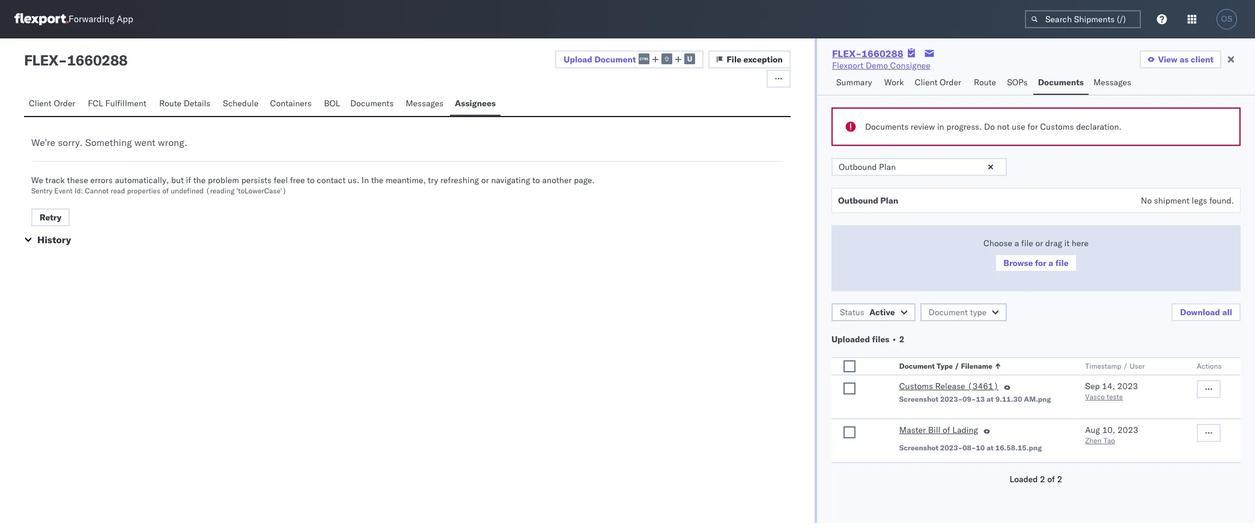 Task type: vqa. For each thing, say whether or not it's contained in the screenshot.
'are'
no



Task type: locate. For each thing, give the bounding box(es) containing it.
the right if
[[193, 175, 206, 186]]

history
[[37, 234, 71, 246]]

customs right use
[[1041, 121, 1074, 132]]

0 vertical spatial client
[[915, 77, 938, 88]]

bol
[[324, 98, 340, 109]]

try
[[428, 175, 438, 186]]

sep 14, 2023 vasco teste
[[1086, 381, 1139, 402]]

tao
[[1104, 436, 1116, 445]]

2 horizontal spatial documents
[[1038, 77, 1084, 88]]

sops
[[1007, 77, 1028, 88]]

document inside button
[[595, 54, 636, 65]]

1 horizontal spatial client order
[[915, 77, 962, 88]]

16.58.15.png
[[996, 444, 1042, 453]]

work
[[885, 77, 904, 88]]

a right choose in the top of the page
[[1015, 238, 1020, 249]]

1 vertical spatial order
[[54, 98, 75, 109]]

app
[[117, 14, 133, 25]]

for down choose a file or drag it here
[[1035, 258, 1047, 269]]

documents right the sops "button"
[[1038, 77, 1084, 88]]

for right use
[[1028, 121, 1038, 132]]

of inside master bill of lading link
[[943, 425, 951, 436]]

at right 13 in the bottom right of the page
[[987, 395, 994, 404]]

0 vertical spatial document
[[595, 54, 636, 65]]

at for aug 10, 2023
[[987, 444, 994, 453]]

download
[[1181, 307, 1221, 318]]

at
[[987, 395, 994, 404], [987, 444, 994, 453]]

flexport demo consignee
[[832, 60, 931, 71]]

2023 inside sep 14, 2023 vasco teste
[[1118, 381, 1139, 392]]

as
[[1180, 54, 1189, 65]]

route for route
[[974, 77, 997, 88]]

track
[[45, 175, 65, 186]]

client order button up we're
[[24, 93, 83, 116]]

route inside 'button'
[[974, 77, 997, 88]]

2 horizontal spatial of
[[1048, 474, 1055, 485]]

1 vertical spatial of
[[943, 425, 951, 436]]

free
[[290, 175, 305, 186]]

flexport demo consignee link
[[832, 60, 931, 72]]

1 horizontal spatial of
[[943, 425, 951, 436]]

flex-1660288 link
[[832, 47, 904, 60]]

client order button down consignee
[[910, 72, 969, 95]]

screenshot down master
[[900, 444, 939, 453]]

0 horizontal spatial 2
[[900, 334, 905, 345]]

plan
[[881, 195, 899, 206]]

document inside button
[[929, 307, 968, 318]]

details
[[184, 98, 211, 109]]

2 vertical spatial of
[[1048, 474, 1055, 485]]

None checkbox
[[844, 361, 856, 373]]

or right refreshing
[[481, 175, 489, 186]]

1 vertical spatial screenshot
[[900, 444, 939, 453]]

2023 right 10,
[[1118, 425, 1139, 436]]

2 2023- from the top
[[941, 444, 963, 453]]

0 horizontal spatial the
[[193, 175, 206, 186]]

/ right type
[[955, 362, 960, 371]]

browse
[[1004, 258, 1033, 269]]

1 horizontal spatial to
[[533, 175, 540, 186]]

1 vertical spatial 2023
[[1118, 425, 1139, 436]]

0 horizontal spatial a
[[1015, 238, 1020, 249]]

0 horizontal spatial customs
[[900, 381, 933, 392]]

of right 'bill'
[[943, 425, 951, 436]]

0 horizontal spatial client order button
[[24, 93, 83, 116]]

1 at from the top
[[987, 395, 994, 404]]

master bill of lading link
[[900, 424, 979, 439]]

1 horizontal spatial a
[[1049, 258, 1054, 269]]

1 vertical spatial route
[[159, 98, 182, 109]]

feel
[[274, 175, 288, 186]]

0 vertical spatial messages
[[1094, 77, 1132, 88]]

route button
[[969, 72, 1003, 95]]

/
[[955, 362, 960, 371], [1124, 362, 1128, 371]]

Search Shipments (/) text field
[[1025, 10, 1141, 28]]

document
[[595, 54, 636, 65], [929, 307, 968, 318], [900, 362, 935, 371]]

of for master bill of lading
[[943, 425, 951, 436]]

0 vertical spatial a
[[1015, 238, 1020, 249]]

client order up we're
[[29, 98, 75, 109]]

0 vertical spatial at
[[987, 395, 994, 404]]

schedule
[[223, 98, 259, 109]]

0 vertical spatial of
[[162, 186, 169, 195]]

1 / from the left
[[955, 362, 960, 371]]

/ left the user
[[1124, 362, 1128, 371]]

documents button right 'bol'
[[346, 93, 401, 116]]

0 vertical spatial file
[[1022, 238, 1034, 249]]

1 horizontal spatial order
[[940, 77, 962, 88]]

choose
[[984, 238, 1013, 249]]

route left sops
[[974, 77, 997, 88]]

file up 'browse for a file' button
[[1022, 238, 1034, 249]]

2023 up teste
[[1118, 381, 1139, 392]]

client up we're
[[29, 98, 52, 109]]

1 2023- from the top
[[941, 395, 963, 404]]

1 vertical spatial customs
[[900, 381, 933, 392]]

navigating
[[491, 175, 530, 186]]

2023 for sep 14, 2023
[[1118, 381, 1139, 392]]

1 vertical spatial documents
[[350, 98, 394, 109]]

2 vertical spatial documents
[[865, 121, 909, 132]]

in
[[362, 175, 369, 186]]

0 vertical spatial customs
[[1041, 121, 1074, 132]]

client down consignee
[[915, 77, 938, 88]]

screenshot for aug
[[900, 444, 939, 453]]

forwarding
[[69, 14, 114, 25]]

document for document type
[[929, 307, 968, 318]]

but
[[171, 175, 184, 186]]

1660288 down the forwarding app
[[67, 51, 128, 69]]

2023- down release
[[941, 395, 963, 404]]

release
[[936, 381, 966, 392]]

13
[[976, 395, 985, 404]]

a down "drag"
[[1049, 258, 1054, 269]]

0 horizontal spatial /
[[955, 362, 960, 371]]

screenshot for sep
[[900, 395, 939, 404]]

order left fcl
[[54, 98, 75, 109]]

2023 inside aug 10, 2023 zhen tao
[[1118, 425, 1139, 436]]

of right loaded
[[1048, 474, 1055, 485]]

master
[[900, 425, 926, 436]]

/ inside button
[[1124, 362, 1128, 371]]

no shipment legs found.
[[1141, 195, 1235, 206]]

flex - 1660288
[[24, 51, 128, 69]]

file
[[1022, 238, 1034, 249], [1056, 258, 1069, 269]]

1 horizontal spatial messages button
[[1089, 72, 1138, 95]]

problem
[[208, 175, 239, 186]]

flex
[[24, 51, 58, 69]]

1 vertical spatial 2023-
[[941, 444, 963, 453]]

messages up declaration.
[[1094, 77, 1132, 88]]

uploaded files ∙ 2
[[832, 334, 905, 345]]

1 horizontal spatial client order button
[[910, 72, 969, 95]]

client order
[[915, 77, 962, 88], [29, 98, 75, 109]]

fcl fulfillment
[[88, 98, 146, 109]]

os
[[1222, 14, 1233, 23]]

2 screenshot from the top
[[900, 444, 939, 453]]

file inside button
[[1056, 258, 1069, 269]]

0 vertical spatial route
[[974, 77, 997, 88]]

2 for of
[[1058, 474, 1063, 485]]

0 vertical spatial screenshot
[[900, 395, 939, 404]]

order
[[940, 77, 962, 88], [54, 98, 75, 109]]

2023-
[[941, 395, 963, 404], [941, 444, 963, 453]]

customs left release
[[900, 381, 933, 392]]

documents left review
[[865, 121, 909, 132]]

history button
[[37, 234, 71, 246]]

0 horizontal spatial file
[[1022, 238, 1034, 249]]

0 horizontal spatial client order
[[29, 98, 75, 109]]

order left route 'button'
[[940, 77, 962, 88]]

read
[[111, 186, 125, 195]]

the
[[193, 175, 206, 186], [371, 175, 384, 186]]

0 vertical spatial client order
[[915, 77, 962, 88]]

1660288 up flexport demo consignee
[[862, 47, 904, 60]]

client order down consignee
[[915, 77, 962, 88]]

2023- down master bill of lading link
[[941, 444, 963, 453]]

0 vertical spatial 2023
[[1118, 381, 1139, 392]]

1 horizontal spatial customs
[[1041, 121, 1074, 132]]

0 horizontal spatial messages
[[406, 98, 444, 109]]

to left another
[[533, 175, 540, 186]]

of left undefined
[[162, 186, 169, 195]]

0 vertical spatial documents
[[1038, 77, 1084, 88]]

screenshot up master
[[900, 395, 939, 404]]

route inside button
[[159, 98, 182, 109]]

uploaded
[[832, 334, 870, 345]]

0 horizontal spatial route
[[159, 98, 182, 109]]

1 horizontal spatial documents
[[865, 121, 909, 132]]

0 horizontal spatial client
[[29, 98, 52, 109]]

1 horizontal spatial route
[[974, 77, 997, 88]]

review
[[911, 121, 935, 132]]

1 horizontal spatial the
[[371, 175, 384, 186]]

1 screenshot from the top
[[900, 395, 939, 404]]

2 / from the left
[[1124, 362, 1128, 371]]

files
[[873, 334, 890, 345]]

retry button
[[31, 209, 70, 227]]

0 horizontal spatial to
[[307, 175, 315, 186]]

at right 10 on the bottom
[[987, 444, 994, 453]]

/ inside button
[[955, 362, 960, 371]]

progress.
[[947, 121, 982, 132]]

document type
[[929, 307, 987, 318]]

0 horizontal spatial documents
[[350, 98, 394, 109]]

2 horizontal spatial 2
[[1058, 474, 1063, 485]]

cannot
[[85, 186, 109, 195]]

exception
[[744, 54, 783, 65]]

1 vertical spatial messages
[[406, 98, 444, 109]]

14,
[[1102, 381, 1116, 392]]

do
[[985, 121, 995, 132]]

1 vertical spatial file
[[1056, 258, 1069, 269]]

2 for ∙
[[900, 334, 905, 345]]

route
[[974, 77, 997, 88], [159, 98, 182, 109]]

route left details
[[159, 98, 182, 109]]

0 horizontal spatial documents button
[[346, 93, 401, 116]]

document inside button
[[900, 362, 935, 371]]

2023
[[1118, 381, 1139, 392], [1118, 425, 1139, 436]]

1 horizontal spatial file
[[1056, 258, 1069, 269]]

1 vertical spatial for
[[1035, 258, 1047, 269]]

we're sorry. something went wrong.
[[31, 136, 187, 148]]

1 vertical spatial or
[[1036, 238, 1044, 249]]

0 vertical spatial 2023-
[[941, 395, 963, 404]]

documents right bol button
[[350, 98, 394, 109]]

1 vertical spatial at
[[987, 444, 994, 453]]

messages button left assignees
[[401, 93, 450, 116]]

timestamp / user
[[1086, 362, 1145, 371]]

the right in
[[371, 175, 384, 186]]

file down it
[[1056, 258, 1069, 269]]

1 horizontal spatial /
[[1124, 362, 1128, 371]]

to right free
[[307, 175, 315, 186]]

or
[[481, 175, 489, 186], [1036, 238, 1044, 249]]

2 at from the top
[[987, 444, 994, 453]]

or left "drag"
[[1036, 238, 1044, 249]]

actions
[[1197, 362, 1222, 371]]

2 to from the left
[[533, 175, 540, 186]]

0 horizontal spatial or
[[481, 175, 489, 186]]

lading
[[953, 425, 979, 436]]

messages button up declaration.
[[1089, 72, 1138, 95]]

messages left assignees
[[406, 98, 444, 109]]

1 vertical spatial document
[[929, 307, 968, 318]]

(3461)
[[968, 381, 999, 392]]

containers button
[[265, 93, 319, 116]]

of
[[162, 186, 169, 195], [943, 425, 951, 436], [1048, 474, 1055, 485]]

0 vertical spatial or
[[481, 175, 489, 186]]

work button
[[880, 72, 910, 95]]

outbound
[[838, 195, 879, 206]]

documents button right sops
[[1034, 72, 1089, 95]]

screenshot
[[900, 395, 939, 404], [900, 444, 939, 453]]

1 horizontal spatial messages
[[1094, 77, 1132, 88]]

None checkbox
[[844, 383, 856, 395], [844, 427, 856, 439], [844, 383, 856, 395], [844, 427, 856, 439]]

to
[[307, 175, 315, 186], [533, 175, 540, 186]]

0 horizontal spatial of
[[162, 186, 169, 195]]

for
[[1028, 121, 1038, 132], [1035, 258, 1047, 269]]

2 vertical spatial document
[[900, 362, 935, 371]]

2 the from the left
[[371, 175, 384, 186]]

1 vertical spatial a
[[1049, 258, 1054, 269]]



Task type: describe. For each thing, give the bounding box(es) containing it.
wrong.
[[158, 136, 187, 148]]

1 horizontal spatial or
[[1036, 238, 1044, 249]]

documents for the left documents button
[[350, 98, 394, 109]]

legs
[[1192, 195, 1208, 206]]

customs release (3461)
[[900, 381, 999, 392]]

document for document type / filename
[[900, 362, 935, 371]]

we track these errors automatically, but if the problem persists feel free to contact us. in the meantime, try refreshing or navigating to another page. sentry event id: cannot read properties of undefined (reading 'tolowercase')
[[31, 175, 595, 195]]

0 horizontal spatial 1660288
[[67, 51, 128, 69]]

fcl
[[88, 98, 103, 109]]

document type button
[[921, 304, 1008, 322]]

id:
[[74, 186, 83, 195]]

status
[[840, 307, 865, 318]]

contact
[[317, 175, 346, 186]]

file
[[727, 54, 742, 65]]

fulfillment
[[105, 98, 146, 109]]

fcl fulfillment button
[[83, 93, 154, 116]]

route for route details
[[159, 98, 182, 109]]

1 horizontal spatial 1660288
[[862, 47, 904, 60]]

route details
[[159, 98, 211, 109]]

summary
[[837, 77, 872, 88]]

Outbound Plan text field
[[832, 158, 1007, 176]]

consignee
[[891, 60, 931, 71]]

0 vertical spatial for
[[1028, 121, 1038, 132]]

aug
[[1086, 425, 1101, 436]]

we
[[31, 175, 43, 186]]

0 vertical spatial order
[[940, 77, 962, 88]]

10,
[[1103, 425, 1116, 436]]

a inside button
[[1049, 258, 1054, 269]]

client
[[1191, 54, 1214, 65]]

customs release (3461) link
[[900, 380, 999, 395]]

1 the from the left
[[193, 175, 206, 186]]

teste
[[1107, 392, 1124, 402]]

1 horizontal spatial client
[[915, 77, 938, 88]]

0 horizontal spatial messages button
[[401, 93, 450, 116]]

us.
[[348, 175, 360, 186]]

of for loaded 2 of 2
[[1048, 474, 1055, 485]]

documents for documents button to the right
[[1038, 77, 1084, 88]]

in
[[938, 121, 945, 132]]

10
[[976, 444, 985, 453]]

1 vertical spatial client
[[29, 98, 52, 109]]

upload document
[[564, 54, 636, 65]]

of inside we track these errors automatically, but if the problem persists feel free to contact us. in the meantime, try refreshing or navigating to another page. sentry event id: cannot read properties of undefined (reading 'tolowercase')
[[162, 186, 169, 195]]

at for sep 14, 2023
[[987, 395, 994, 404]]

customs inside the customs release (3461) link
[[900, 381, 933, 392]]

1 horizontal spatial 2
[[1040, 474, 1046, 485]]

forwarding app
[[69, 14, 133, 25]]

timestamp / user button
[[1083, 359, 1173, 371]]

2023 for aug 10, 2023
[[1118, 425, 1139, 436]]

bill
[[929, 425, 941, 436]]

view
[[1159, 54, 1178, 65]]

assignees button
[[450, 93, 501, 116]]

undefined
[[171, 186, 204, 195]]

aug 10, 2023 zhen tao
[[1086, 425, 1139, 445]]

schedule button
[[218, 93, 265, 116]]

messages for right messages button
[[1094, 77, 1132, 88]]

upload
[[564, 54, 593, 65]]

vasco
[[1086, 392, 1105, 402]]

(reading
[[206, 186, 235, 195]]

if
[[186, 175, 191, 186]]

1 to from the left
[[307, 175, 315, 186]]

0 horizontal spatial order
[[54, 98, 75, 109]]

automatically,
[[115, 175, 169, 186]]

user
[[1130, 362, 1145, 371]]

1 vertical spatial client order
[[29, 98, 75, 109]]

document type / filename
[[900, 362, 993, 371]]

not
[[998, 121, 1010, 132]]

am.png
[[1024, 395, 1051, 404]]

flex-1660288
[[832, 47, 904, 60]]

-
[[58, 51, 67, 69]]

browse for a file
[[1004, 258, 1069, 269]]

outbound plan
[[838, 195, 899, 206]]

flexport
[[832, 60, 864, 71]]

another
[[542, 175, 572, 186]]

refreshing
[[441, 175, 479, 186]]

status active
[[840, 307, 895, 318]]

timestamp
[[1086, 362, 1122, 371]]

flex-
[[832, 47, 862, 60]]

browse for a file button
[[996, 254, 1077, 272]]

view as client
[[1159, 54, 1214, 65]]

upload document button
[[556, 50, 704, 69]]

containers
[[270, 98, 312, 109]]

view as client button
[[1140, 50, 1222, 69]]

active
[[870, 307, 895, 318]]

or inside we track these errors automatically, but if the problem persists feel free to contact us. in the meantime, try refreshing or navigating to another page. sentry event id: cannot read properties of undefined (reading 'tolowercase')
[[481, 175, 489, 186]]

choose a file or drag it here
[[984, 238, 1089, 249]]

shipment
[[1155, 195, 1190, 206]]

meantime,
[[386, 175, 426, 186]]

documents for documents review in progress. do not use for customs declaration.
[[865, 121, 909, 132]]

sorry.
[[58, 136, 83, 148]]

'tolowercase')
[[236, 186, 287, 195]]

no
[[1141, 195, 1152, 206]]

retry
[[40, 212, 62, 223]]

sops button
[[1003, 72, 1034, 95]]

use
[[1012, 121, 1026, 132]]

2023- for aug
[[941, 444, 963, 453]]

bol button
[[319, 93, 346, 116]]

forwarding app link
[[14, 13, 133, 25]]

declaration.
[[1077, 121, 1122, 132]]

flexport. image
[[14, 13, 69, 25]]

for inside button
[[1035, 258, 1047, 269]]

assignees
[[455, 98, 496, 109]]

file exception
[[727, 54, 783, 65]]

2023- for sep
[[941, 395, 963, 404]]

1 horizontal spatial documents button
[[1034, 72, 1089, 95]]

route details button
[[154, 93, 218, 116]]

type
[[970, 307, 987, 318]]

master bill of lading
[[900, 425, 979, 436]]

messages for left messages button
[[406, 98, 444, 109]]



